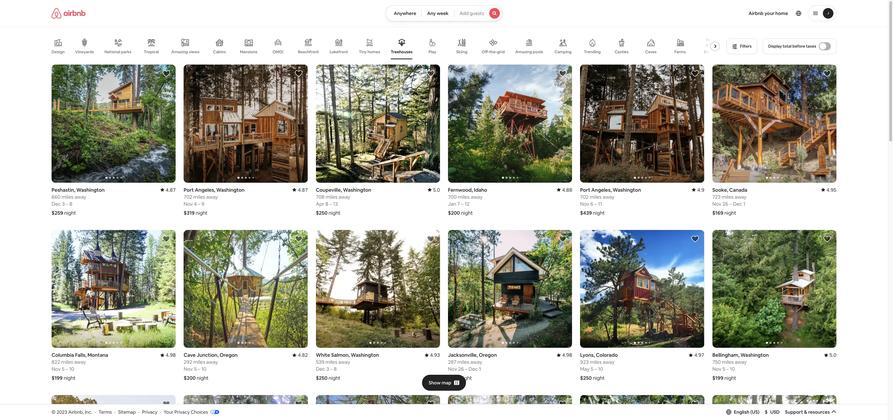 Task type: vqa. For each thing, say whether or not it's contained in the screenshot.
Lower
no



Task type: locate. For each thing, give the bounding box(es) containing it.
– down peshastin,
[[66, 201, 68, 207]]

9
[[202, 201, 205, 207]]

4.87 out of 5 average rating image
[[161, 187, 176, 193], [293, 187, 308, 193]]

3 up "$259"
[[62, 201, 65, 207]]

angeles, inside port angeles, washington 702 miles away nov 4 – 9 $319 night
[[195, 187, 215, 193]]

1 horizontal spatial 4.87 out of 5 average rating image
[[293, 187, 308, 193]]

4.98 left cave
[[166, 352, 176, 358]]

add to wishlist: ashford, washington image
[[824, 400, 832, 408]]

5 down bellingham,
[[723, 366, 726, 372]]

1 angeles, from the left
[[195, 187, 215, 193]]

oregon inside cave junction, oregon 292 miles away nov 5 – 10 $200 night
[[220, 352, 238, 358]]

1 horizontal spatial 4.98 out of 5 average rating image
[[557, 352, 573, 358]]

5.0
[[433, 187, 440, 193], [830, 352, 837, 358]]

away inside peshastin, washington 660 miles away dec 3 – 8 $259 night
[[75, 194, 86, 200]]

nov inside the "columbia falls, montana 822 miles away nov 5 – 10 $199 night"
[[52, 366, 61, 372]]

airbnb
[[749, 10, 764, 16]]

miles down jacksonville,
[[458, 359, 470, 365]]

4.98 left lyons,
[[563, 352, 573, 358]]

off-the-grid
[[482, 49, 505, 55]]

$200 down jan
[[448, 210, 460, 216]]

night inside 'jacksonville, oregon 287 miles away nov 26 – dec 1 $190 night'
[[461, 375, 473, 381]]

–
[[66, 201, 68, 207], [198, 201, 201, 207], [462, 201, 464, 207], [595, 201, 597, 207], [330, 201, 332, 207], [730, 201, 733, 207], [66, 366, 68, 372], [198, 366, 200, 372], [465, 366, 468, 372], [595, 366, 598, 372], [330, 366, 333, 372], [727, 366, 730, 372]]

750
[[713, 359, 722, 365]]

night down 13
[[329, 210, 341, 216]]

fernwood,
[[448, 187, 473, 193]]

dec inside 'jacksonville, oregon 287 miles away nov 26 – dec 1 $190 night'
[[469, 366, 478, 372]]

nov down "750"
[[713, 366, 722, 372]]

off-
[[482, 49, 490, 55]]

1 horizontal spatial 4.98
[[563, 352, 573, 358]]

– down jacksonville,
[[465, 366, 468, 372]]

None search field
[[386, 5, 503, 21]]

$169
[[713, 210, 724, 216]]

– down canada
[[730, 201, 733, 207]]

port up $319
[[184, 187, 194, 193]]

· right terms "link"
[[115, 409, 116, 415]]

oregon
[[220, 352, 238, 358], [479, 352, 497, 358]]

4.98 out of 5 average rating image left lyons,
[[557, 352, 573, 358]]

0 horizontal spatial amazing
[[171, 49, 188, 55]]

nov inside 'jacksonville, oregon 287 miles away nov 26 – dec 1 $190 night'
[[448, 366, 458, 372]]

week
[[437, 10, 449, 16]]

5 inside the "columbia falls, montana 822 miles away nov 5 – 10 $199 night"
[[62, 366, 65, 372]]

1 horizontal spatial angeles,
[[592, 187, 612, 193]]

1 $199 from the left
[[52, 375, 63, 381]]

3 10 from the left
[[599, 366, 604, 372]]

4.98 out of 5 average rating image
[[161, 352, 176, 358], [557, 352, 573, 358]]

dec down 660
[[52, 201, 61, 207]]

port inside port angeles, washington 702 miles away nov 6 – 11 $439 night
[[581, 187, 591, 193]]

night inside bellingham, washington 750 miles away nov 5 – 10 $199 night
[[725, 375, 737, 381]]

lyons,
[[581, 352, 595, 358]]

add to wishlist: north bend, washington image
[[427, 400, 435, 408]]

add guests
[[460, 10, 484, 16]]

miles inside port angeles, washington 702 miles away nov 4 – 9 $319 night
[[193, 194, 205, 200]]

miles down fernwood,
[[458, 194, 470, 200]]

cave
[[184, 352, 196, 358]]

$250 inside lyons, colorado 923 miles away may 5 – 10 $250 night
[[581, 375, 592, 381]]

display total before taxes button
[[763, 38, 837, 54]]

0 horizontal spatial 5.0
[[433, 187, 440, 193]]

add to wishlist: lyons, colorado image
[[692, 235, 700, 243]]

4.82
[[298, 352, 308, 358]]

702 inside port angeles, washington 702 miles away nov 6 – 11 $439 night
[[581, 194, 589, 200]]

angeles, inside port angeles, washington 702 miles away nov 6 – 11 $439 night
[[592, 187, 612, 193]]

4.97
[[695, 352, 705, 358]]

– right 6
[[595, 201, 597, 207]]

26 for 723
[[723, 201, 729, 207]]

dec down canada
[[734, 201, 743, 207]]

4.87 out of 5 average rating image for peshastin, washington 660 miles away dec 3 – 8 $259 night
[[161, 187, 176, 193]]

4.9 out of 5 average rating image
[[693, 187, 705, 193]]

airbnb your home
[[749, 10, 789, 16]]

1 horizontal spatial amazing
[[516, 49, 532, 55]]

1 horizontal spatial port
[[581, 187, 591, 193]]

26
[[723, 201, 729, 207], [459, 366, 464, 372]]

miles inside port angeles, washington 702 miles away nov 6 – 11 $439 night
[[590, 194, 602, 200]]

1 vertical spatial 26
[[459, 366, 464, 372]]

1 vertical spatial $200
[[184, 375, 196, 381]]

10 inside cave junction, oregon 292 miles away nov 5 – 10 $200 night
[[201, 366, 207, 372]]

washington inside white salmon, washington 539 miles away dec 3 – 8 $250 night
[[351, 352, 379, 358]]

0 horizontal spatial 702
[[184, 194, 192, 200]]

1 horizontal spatial 4.87
[[298, 187, 308, 193]]

0 horizontal spatial 4.87 out of 5 average rating image
[[161, 187, 176, 193]]

dec inside peshastin, washington 660 miles away dec 3 – 8 $259 night
[[52, 201, 61, 207]]

add to wishlist: fernwood, idaho image
[[559, 70, 567, 78]]

· left your
[[160, 409, 161, 415]]

1
[[744, 201, 746, 207], [479, 366, 482, 372]]

1 702 from the left
[[184, 194, 192, 200]]

1 port from the left
[[184, 187, 194, 193]]

privacy right your
[[175, 409, 190, 415]]

$250 down apr
[[316, 210, 328, 216]]

away
[[75, 194, 86, 200], [206, 194, 218, 200], [471, 194, 483, 200], [603, 194, 615, 200], [339, 194, 351, 200], [735, 194, 747, 200], [74, 359, 86, 365], [206, 359, 218, 365], [471, 359, 483, 365], [603, 359, 615, 365], [339, 359, 350, 365], [736, 359, 747, 365]]

– down junction,
[[198, 366, 200, 372]]

0 vertical spatial 1
[[744, 201, 746, 207]]

5 down columbia
[[62, 366, 65, 372]]

702 up $319
[[184, 194, 192, 200]]

$200 down 292
[[184, 375, 196, 381]]

sooke,
[[713, 187, 729, 193]]

0 vertical spatial 5.0
[[433, 187, 440, 193]]

miles down the sooke,
[[722, 194, 734, 200]]

4.88
[[563, 187, 573, 193]]

0 horizontal spatial 26
[[459, 366, 464, 372]]

$250 down may
[[581, 375, 592, 381]]

canada
[[730, 187, 748, 193]]

$250 inside "coupeville, washington 708 miles away apr 8 – 13 $250 night"
[[316, 210, 328, 216]]

night inside cave junction, oregon 292 miles away nov 5 – 10 $200 night
[[197, 375, 209, 381]]

miles inside fernwood, idaho 700 miles away jan 7 – 12 $200 night
[[458, 194, 470, 200]]

– down columbia
[[66, 366, 68, 372]]

1 4.87 from the left
[[166, 187, 176, 193]]

oregon right jacksonville,
[[479, 352, 497, 358]]

10 down "colorado" on the right of the page
[[599, 366, 604, 372]]

privacy left your
[[142, 409, 158, 415]]

0 vertical spatial $200
[[448, 210, 460, 216]]

privacy
[[142, 409, 158, 415], [175, 409, 190, 415]]

fernwood, idaho 700 miles away jan 7 – 12 $200 night
[[448, 187, 488, 216]]

8 down the salmon,
[[334, 366, 337, 372]]

3 5 from the left
[[591, 366, 594, 372]]

· right the inc.
[[95, 409, 96, 415]]

2 5 from the left
[[194, 366, 197, 372]]

&
[[805, 409, 808, 415]]

©
[[52, 409, 56, 415]]

night right $169
[[725, 210, 737, 216]]

– left 9
[[198, 201, 201, 207]]

anywhere button
[[386, 5, 422, 21]]

– right 7
[[462, 201, 464, 207]]

4.98 out of 5 average rating image left cave
[[161, 352, 176, 358]]

support & resources button
[[786, 409, 837, 415]]

1 horizontal spatial privacy
[[175, 409, 190, 415]]

– left 13
[[330, 201, 332, 207]]

2 4.87 out of 5 average rating image from the left
[[293, 187, 308, 193]]

homes
[[368, 49, 381, 55]]

away inside 'jacksonville, oregon 287 miles away nov 26 – dec 1 $190 night'
[[471, 359, 483, 365]]

0 horizontal spatial angeles,
[[195, 187, 215, 193]]

1 horizontal spatial oregon
[[479, 352, 497, 358]]

2 4.87 from the left
[[298, 187, 308, 193]]

8 right apr
[[326, 201, 329, 207]]

$199 down "750"
[[713, 375, 724, 381]]

8 down peshastin,
[[70, 201, 72, 207]]

add to wishlist: sooke, canada image
[[559, 400, 567, 408]]

night right "$259"
[[64, 210, 76, 216]]

miles down junction,
[[193, 359, 205, 365]]

port for port angeles, washington 702 miles away nov 6 – 11 $439 night
[[581, 187, 591, 193]]

– inside "coupeville, washington 708 miles away apr 8 – 13 $250 night"
[[330, 201, 332, 207]]

night inside the "columbia falls, montana 822 miles away nov 5 – 10 $199 night"
[[64, 375, 76, 381]]

1 oregon from the left
[[220, 352, 238, 358]]

nov left 6
[[581, 201, 590, 207]]

group
[[52, 33, 723, 59], [52, 65, 176, 183], [184, 65, 308, 183], [316, 65, 440, 183], [448, 65, 573, 183], [581, 65, 705, 183], [713, 65, 837, 183], [52, 230, 176, 348], [184, 230, 308, 348], [316, 230, 440, 348], [448, 230, 573, 348], [581, 230, 705, 348], [713, 230, 837, 348], [52, 395, 176, 420], [184, 395, 308, 420], [316, 395, 440, 420], [448, 395, 573, 420], [581, 395, 705, 420], [713, 395, 837, 420]]

1 horizontal spatial 5.0
[[830, 352, 837, 358]]

1 inside 'jacksonville, oregon 287 miles away nov 26 – dec 1 $190 night'
[[479, 366, 482, 372]]

miles up 9
[[193, 194, 205, 200]]

show
[[429, 380, 441, 386]]

5 inside bellingham, washington 750 miles away nov 5 – 10 $199 night
[[723, 366, 726, 372]]

26 up the $190
[[459, 366, 464, 372]]

1 for 723 miles away
[[744, 201, 746, 207]]

– right may
[[595, 366, 598, 372]]

5 right may
[[591, 366, 594, 372]]

26 inside sooke, canada 723 miles away nov 26 – dec 1 $169 night
[[723, 201, 729, 207]]

0 horizontal spatial port
[[184, 187, 194, 193]]

coupeville,
[[316, 187, 342, 193]]

night down 9
[[196, 210, 208, 216]]

26 inside 'jacksonville, oregon 287 miles away nov 26 – dec 1 $190 night'
[[459, 366, 464, 372]]

english (us)
[[735, 409, 760, 415]]

nov left 4
[[184, 201, 193, 207]]

add to wishlist: nephi, utah image
[[692, 400, 700, 408]]

1 horizontal spatial $199
[[713, 375, 724, 381]]

1 5 from the left
[[62, 366, 65, 372]]

amazing left pools
[[516, 49, 532, 55]]

away inside lyons, colorado 923 miles away may 5 – 10 $250 night
[[603, 359, 615, 365]]

2 horizontal spatial 8
[[334, 366, 337, 372]]

10 down columbia
[[69, 366, 74, 372]]

columbia falls, montana 822 miles away nov 5 – 10 $199 night
[[52, 352, 108, 381]]

1 4.98 out of 5 average rating image from the left
[[161, 352, 176, 358]]

washington inside "coupeville, washington 708 miles away apr 8 – 13 $250 night"
[[343, 187, 372, 193]]

montana
[[88, 352, 108, 358]]

peshastin,
[[52, 187, 75, 193]]

night down "colorado" on the right of the page
[[593, 375, 605, 381]]

amazing left views
[[171, 49, 188, 55]]

0 horizontal spatial oregon
[[220, 352, 238, 358]]

– inside sooke, canada 723 miles away nov 26 – dec 1 $169 night
[[730, 201, 733, 207]]

539
[[316, 359, 325, 365]]

display total before taxes
[[769, 44, 817, 49]]

columbia
[[52, 352, 74, 358]]

airbnb,
[[68, 409, 84, 415]]

port right 4.88
[[581, 187, 591, 193]]

add to wishlist: bellingham, washington image
[[824, 235, 832, 243]]

night inside white salmon, washington 539 miles away dec 3 – 8 $250 night
[[329, 375, 341, 381]]

3 down the white
[[327, 366, 329, 372]]

3 · from the left
[[139, 409, 140, 415]]

5 inside lyons, colorado 923 miles away may 5 – 10 $250 night
[[591, 366, 594, 372]]

1 horizontal spatial 702
[[581, 194, 589, 200]]

1 vertical spatial 3
[[327, 366, 329, 372]]

amazing
[[171, 49, 188, 55], [516, 49, 532, 55]]

lakefront
[[330, 49, 348, 55]]

2 4.98 out of 5 average rating image from the left
[[557, 352, 573, 358]]

nov down 292
[[184, 366, 193, 372]]

oregon right junction,
[[220, 352, 238, 358]]

0 vertical spatial 26
[[723, 201, 729, 207]]

washington inside bellingham, washington 750 miles away nov 5 – 10 $199 night
[[741, 352, 770, 358]]

·
[[95, 409, 96, 415], [115, 409, 116, 415], [139, 409, 140, 415], [160, 409, 161, 415]]

5 down cave
[[194, 366, 197, 372]]

dec down jacksonville,
[[469, 366, 478, 372]]

287
[[448, 359, 457, 365]]

4 10 from the left
[[731, 366, 736, 372]]

night inside lyons, colorado 923 miles away may 5 – 10 $250 night
[[593, 375, 605, 381]]

– inside bellingham, washington 750 miles away nov 5 – 10 $199 night
[[727, 366, 730, 372]]

$250
[[316, 210, 328, 216], [581, 375, 592, 381], [316, 375, 328, 381]]

0 horizontal spatial privacy
[[142, 409, 158, 415]]

0 horizontal spatial 4.87
[[166, 187, 176, 193]]

angeles,
[[195, 187, 215, 193], [592, 187, 612, 193]]

$250 inside white salmon, washington 539 miles away dec 3 – 8 $250 night
[[316, 375, 328, 381]]

show map
[[429, 380, 452, 386]]

1 vertical spatial 5.0
[[830, 352, 837, 358]]

miles down peshastin,
[[62, 194, 73, 200]]

beachfront
[[298, 49, 319, 55]]

26 for 287
[[459, 366, 464, 372]]

4.87
[[166, 187, 176, 193], [298, 187, 308, 193]]

1 horizontal spatial 8
[[326, 201, 329, 207]]

salmon,
[[331, 352, 350, 358]]

1 horizontal spatial 26
[[723, 201, 729, 207]]

0 horizontal spatial 4.98 out of 5 average rating image
[[161, 352, 176, 358]]

add to wishlist: nogal, new mexico image
[[163, 400, 171, 408]]

4.97 out of 5 average rating image
[[690, 352, 705, 358]]

idaho
[[474, 187, 488, 193]]

angeles, up 11
[[592, 187, 612, 193]]

4.95 out of 5 average rating image
[[822, 187, 837, 193]]

4.87 for port angeles, washington 702 miles away nov 4 – 9 $319 night
[[298, 187, 308, 193]]

night down junction,
[[197, 375, 209, 381]]

1 10 from the left
[[69, 366, 74, 372]]

3
[[62, 201, 65, 207], [327, 366, 329, 372]]

5.0 out of 5 average rating image
[[428, 187, 440, 193]]

miles down lyons,
[[590, 359, 602, 365]]

822
[[52, 359, 60, 365]]

cabins
[[213, 49, 226, 55]]

junction,
[[197, 352, 219, 358]]

miles inside lyons, colorado 923 miles away may 5 – 10 $250 night
[[590, 359, 602, 365]]

0 vertical spatial 3
[[62, 201, 65, 207]]

4.95
[[827, 187, 837, 193]]

– down bellingham,
[[727, 366, 730, 372]]

amazing views
[[171, 49, 200, 55]]

– down the salmon,
[[330, 366, 333, 372]]

miles inside "coupeville, washington 708 miles away apr 8 – 13 $250 night"
[[326, 194, 338, 200]]

10 down junction,
[[201, 366, 207, 372]]

amazing for amazing views
[[171, 49, 188, 55]]

1 vertical spatial 1
[[479, 366, 482, 372]]

1 inside sooke, canada 723 miles away nov 26 – dec 1 $169 night
[[744, 201, 746, 207]]

2 oregon from the left
[[479, 352, 497, 358]]

dec
[[52, 201, 61, 207], [734, 201, 743, 207], [469, 366, 478, 372], [316, 366, 325, 372]]

$200 inside cave junction, oregon 292 miles away nov 5 – 10 $200 night
[[184, 375, 196, 381]]

miles down coupeville,
[[326, 194, 338, 200]]

0 horizontal spatial 8
[[70, 201, 72, 207]]

miles up 6
[[590, 194, 602, 200]]

26 up $169
[[723, 201, 729, 207]]

10 inside lyons, colorado 923 miles away may 5 – 10 $250 night
[[599, 366, 604, 372]]

$199 down 822 at bottom
[[52, 375, 63, 381]]

· left privacy link at the left bottom of the page
[[139, 409, 140, 415]]

0 horizontal spatial 4.98
[[166, 352, 176, 358]]

dec down 539 at bottom
[[316, 366, 325, 372]]

miles inside the "columbia falls, montana 822 miles away nov 5 – 10 $199 night"
[[61, 359, 73, 365]]

$250 for lyons, colorado 923 miles away may 5 – 10 $250 night
[[581, 375, 592, 381]]

nov down 822 at bottom
[[52, 366, 61, 372]]

miles down bellingham,
[[723, 359, 734, 365]]

nov down "287"
[[448, 366, 458, 372]]

702 up $439
[[581, 194, 589, 200]]

$259
[[52, 210, 63, 216]]

nov inside port angeles, washington 702 miles away nov 6 – 11 $439 night
[[581, 201, 590, 207]]

tiny homes
[[359, 49, 381, 55]]

2 $199 from the left
[[713, 375, 724, 381]]

night down the salmon,
[[329, 375, 341, 381]]

dec inside sooke, canada 723 miles away nov 26 – dec 1 $169 night
[[734, 201, 743, 207]]

– inside white salmon, washington 539 miles away dec 3 – 8 $250 night
[[330, 366, 333, 372]]

design
[[52, 49, 65, 55]]

angeles, up 9
[[195, 187, 215, 193]]

display
[[769, 44, 783, 49]]

add to wishlist: columbia falls, montana image
[[163, 235, 171, 243]]

2 4.98 from the left
[[563, 352, 573, 358]]

8 inside peshastin, washington 660 miles away dec 3 – 8 $259 night
[[70, 201, 72, 207]]

4.87 out of 5 average rating image for port angeles, washington 702 miles away nov 4 – 9 $319 night
[[293, 187, 308, 193]]

– inside peshastin, washington 660 miles away dec 3 – 8 $259 night
[[66, 201, 68, 207]]

2 702 from the left
[[581, 194, 589, 200]]

0 horizontal spatial 1
[[479, 366, 482, 372]]

10
[[69, 366, 74, 372], [201, 366, 207, 372], [599, 366, 604, 372], [731, 366, 736, 372]]

1 4.87 out of 5 average rating image from the left
[[161, 187, 176, 193]]

4.93 out of 5 average rating image
[[425, 352, 440, 358]]

1 horizontal spatial 3
[[327, 366, 329, 372]]

702 inside port angeles, washington 702 miles away nov 4 – 9 $319 night
[[184, 194, 192, 200]]

trending
[[585, 49, 601, 55]]

0 horizontal spatial $200
[[184, 375, 196, 381]]

12
[[465, 201, 470, 207]]

miles down columbia
[[61, 359, 73, 365]]

10 down bellingham,
[[731, 366, 736, 372]]

4 5 from the left
[[723, 366, 726, 372]]

2 10 from the left
[[201, 366, 207, 372]]

$199 inside the "columbia falls, montana 822 miles away nov 5 – 10 $199 night"
[[52, 375, 63, 381]]

1 4.98 from the left
[[166, 352, 176, 358]]

dec inside white salmon, washington 539 miles away dec 3 – 8 $250 night
[[316, 366, 325, 372]]

2 port from the left
[[581, 187, 591, 193]]

night down bellingham,
[[725, 375, 737, 381]]

$250 down 539 at bottom
[[316, 375, 328, 381]]

parks
[[121, 49, 132, 55]]

1 horizontal spatial 1
[[744, 201, 746, 207]]

night down 11
[[594, 210, 605, 216]]

pools
[[533, 49, 544, 55]]

any
[[428, 10, 436, 16]]

5
[[62, 366, 65, 372], [194, 366, 197, 372], [591, 366, 594, 372], [723, 366, 726, 372]]

0 horizontal spatial 3
[[62, 201, 65, 207]]

1 horizontal spatial $200
[[448, 210, 460, 216]]

923
[[581, 359, 589, 365]]

resources
[[809, 409, 831, 415]]

away inside fernwood, idaho 700 miles away jan 7 – 12 $200 night
[[471, 194, 483, 200]]

night down columbia
[[64, 375, 76, 381]]

4
[[194, 201, 197, 207]]

2 angeles, from the left
[[592, 187, 612, 193]]

miles down the white
[[326, 359, 338, 365]]

$199 inside bellingham, washington 750 miles away nov 5 – 10 $199 night
[[713, 375, 724, 381]]

bellingham, washington 750 miles away nov 5 – 10 $199 night
[[713, 352, 770, 381]]

5.0 for bellingham, washington 750 miles away nov 5 – 10 $199 night
[[830, 352, 837, 358]]

port inside port angeles, washington 702 miles away nov 4 – 9 $319 night
[[184, 187, 194, 193]]

night right the $190
[[461, 375, 473, 381]]

map
[[442, 380, 452, 386]]

10 inside bellingham, washington 750 miles away nov 5 – 10 $199 night
[[731, 366, 736, 372]]

terms link
[[99, 409, 112, 415]]

night down 12 in the right of the page
[[461, 210, 473, 216]]

add to wishlist: cave junction, oregon image
[[295, 235, 303, 243]]

0 horizontal spatial $199
[[52, 375, 63, 381]]

nov
[[184, 201, 193, 207], [581, 201, 590, 207], [713, 201, 722, 207], [52, 366, 61, 372], [184, 366, 193, 372], [448, 366, 458, 372], [713, 366, 722, 372]]

nov down 723
[[713, 201, 722, 207]]



Task type: describe. For each thing, give the bounding box(es) containing it.
night inside peshastin, washington 660 miles away dec 3 – 8 $259 night
[[64, 210, 76, 216]]

your
[[765, 10, 775, 16]]

2 · from the left
[[115, 409, 116, 415]]

apr
[[316, 201, 325, 207]]

show map button
[[422, 375, 467, 391]]

night inside port angeles, washington 702 miles away nov 4 – 9 $319 night
[[196, 210, 208, 216]]

add to wishlist: freeland, washington image
[[295, 400, 303, 408]]

3 inside white salmon, washington 539 miles away dec 3 – 8 $250 night
[[327, 366, 329, 372]]

port angeles, washington 702 miles away nov 6 – 11 $439 night
[[581, 187, 642, 216]]

3 inside peshastin, washington 660 miles away dec 3 – 8 $259 night
[[62, 201, 65, 207]]

4.98 for jacksonville, oregon 287 miles away nov 26 – dec 1 $190 night
[[563, 352, 573, 358]]

skiing
[[457, 49, 468, 55]]

– inside fernwood, idaho 700 miles away jan 7 – 12 $200 night
[[462, 201, 464, 207]]

your
[[164, 409, 174, 415]]

washington inside port angeles, washington 702 miles away nov 6 – 11 $439 night
[[613, 187, 642, 193]]

5 inside cave junction, oregon 292 miles away nov 5 – 10 $200 night
[[194, 366, 197, 372]]

support
[[786, 409, 804, 415]]

angeles, for nov 4 – 9
[[195, 187, 215, 193]]

any week
[[428, 10, 449, 16]]

camping
[[555, 49, 572, 55]]

grid
[[498, 49, 505, 55]]

night inside fernwood, idaho 700 miles away jan 7 – 12 $200 night
[[461, 210, 473, 216]]

away inside "coupeville, washington 708 miles away apr 8 – 13 $250 night"
[[339, 194, 351, 200]]

add to wishlist: white salmon, washington image
[[427, 235, 435, 243]]

tiny
[[359, 49, 367, 55]]

filters button
[[727, 38, 758, 54]]

– inside cave junction, oregon 292 miles away nov 5 – 10 $200 night
[[198, 366, 200, 372]]

4.88 out of 5 average rating image
[[557, 187, 573, 193]]

jan
[[448, 201, 457, 207]]

$250 for coupeville, washington 708 miles away apr 8 – 13 $250 night
[[316, 210, 328, 216]]

treehouses
[[391, 49, 413, 55]]

1 for 287 miles away
[[479, 366, 482, 372]]

taxes
[[807, 44, 817, 49]]

night inside "coupeville, washington 708 miles away apr 8 – 13 $250 night"
[[329, 210, 341, 216]]

group containing national parks
[[52, 33, 723, 59]]

(us)
[[751, 409, 760, 415]]

miles inside 'jacksonville, oregon 287 miles away nov 26 – dec 1 $190 night'
[[458, 359, 470, 365]]

airbnb your home link
[[745, 6, 793, 20]]

english (us) button
[[727, 409, 760, 415]]

oregon inside 'jacksonville, oregon 287 miles away nov 26 – dec 1 $190 night'
[[479, 352, 497, 358]]

4.87 for peshastin, washington 660 miles away dec 3 – 8 $259 night
[[166, 187, 176, 193]]

add to wishlist: coupeville, washington image
[[427, 70, 435, 78]]

– inside port angeles, washington 702 miles away nov 6 – 11 $439 night
[[595, 201, 597, 207]]

vineyards
[[75, 49, 94, 55]]

profile element
[[511, 0, 837, 27]]

away inside white salmon, washington 539 miles away dec 3 – 8 $250 night
[[339, 359, 350, 365]]

nov inside port angeles, washington 702 miles away nov 4 – 9 $319 night
[[184, 201, 193, 207]]

1 privacy from the left
[[142, 409, 158, 415]]

702 for nov 6 – 11
[[581, 194, 589, 200]]

add to wishlist: sooke, canada image
[[824, 70, 832, 78]]

miles inside white salmon, washington 539 miles away dec 3 – 8 $250 night
[[326, 359, 338, 365]]

farms
[[675, 49, 686, 55]]

away inside bellingham, washington 750 miles away nov 5 – 10 $199 night
[[736, 359, 747, 365]]

$439
[[581, 210, 592, 216]]

coupeville, washington 708 miles away apr 8 – 13 $250 night
[[316, 187, 372, 216]]

– inside the "columbia falls, montana 822 miles away nov 5 – 10 $199 night"
[[66, 366, 68, 372]]

© 2023 airbnb, inc. ·
[[52, 409, 96, 415]]

night inside sooke, canada 723 miles away nov 26 – dec 1 $169 night
[[725, 210, 737, 216]]

your privacy choices link
[[164, 409, 219, 416]]

washington inside port angeles, washington 702 miles away nov 4 – 9 $319 night
[[217, 187, 245, 193]]

none search field containing anywhere
[[386, 5, 503, 21]]

omg!
[[273, 49, 284, 55]]

national parks
[[105, 49, 132, 55]]

11
[[599, 201, 603, 207]]

660
[[52, 194, 61, 200]]

play
[[429, 49, 437, 55]]

4 · from the left
[[160, 409, 161, 415]]

add to wishlist: port angeles, washington image
[[295, 70, 303, 78]]

nov inside bellingham, washington 750 miles away nov 5 – 10 $199 night
[[713, 366, 722, 372]]

away inside cave junction, oregon 292 miles away nov 5 – 10 $200 night
[[206, 359, 218, 365]]

4.98 out of 5 average rating image for jacksonville, oregon 287 miles away nov 26 – dec 1 $190 night
[[557, 352, 573, 358]]

privacy link
[[142, 409, 158, 415]]

white salmon, washington 539 miles away dec 3 – 8 $250 night
[[316, 352, 379, 381]]

miles inside sooke, canada 723 miles away nov 26 – dec 1 $169 night
[[722, 194, 734, 200]]

amazing for amazing pools
[[516, 49, 532, 55]]

terms · sitemap · privacy ·
[[99, 409, 161, 415]]

miles inside peshastin, washington 660 miles away dec 3 – 8 $259 night
[[62, 194, 73, 200]]

bellingham,
[[713, 352, 740, 358]]

– inside 'jacksonville, oregon 287 miles away nov 26 – dec 1 $190 night'
[[465, 366, 468, 372]]

anywhere
[[394, 10, 417, 16]]

5.0 out of 5 average rating image
[[825, 352, 837, 358]]

terms
[[99, 409, 112, 415]]

5.0 for coupeville, washington 708 miles away apr 8 – 13 $250 night
[[433, 187, 440, 193]]

away inside port angeles, washington 702 miles away nov 4 – 9 $319 night
[[206, 194, 218, 200]]

8 inside white salmon, washington 539 miles away dec 3 – 8 $250 night
[[334, 366, 337, 372]]

2023
[[57, 409, 67, 415]]

your privacy choices
[[164, 409, 208, 415]]

708
[[316, 194, 325, 200]]

choices
[[191, 409, 208, 415]]

6
[[591, 201, 594, 207]]

falls,
[[75, 352, 87, 358]]

angeles, for nov 6 – 11
[[592, 187, 612, 193]]

amazing pools
[[516, 49, 544, 55]]

washington inside peshastin, washington 660 miles away dec 3 – 8 $259 night
[[76, 187, 105, 193]]

10 inside the "columbia falls, montana 822 miles away nov 5 – 10 $199 night"
[[69, 366, 74, 372]]

sitemap link
[[118, 409, 136, 415]]

4.98 out of 5 average rating image for columbia falls, montana 822 miles away nov 5 – 10 $199 night
[[161, 352, 176, 358]]

miles inside cave junction, oregon 292 miles away nov 5 – 10 $200 night
[[193, 359, 205, 365]]

total
[[783, 44, 792, 49]]

1 · from the left
[[95, 409, 96, 415]]

8 inside "coupeville, washington 708 miles away apr 8 – 13 $250 night"
[[326, 201, 329, 207]]

usd
[[771, 409, 781, 415]]

$190
[[448, 375, 460, 381]]

inc.
[[85, 409, 92, 415]]

$200 inside fernwood, idaho 700 miles away jan 7 – 12 $200 night
[[448, 210, 460, 216]]

723
[[713, 194, 721, 200]]

colorado
[[597, 352, 618, 358]]

jacksonville,
[[448, 352, 478, 358]]

4.9
[[698, 187, 705, 193]]

miles inside bellingham, washington 750 miles away nov 5 – 10 $199 night
[[723, 359, 734, 365]]

mansions
[[240, 49, 258, 55]]

add guests button
[[454, 5, 503, 21]]

before
[[793, 44, 806, 49]]

white
[[316, 352, 330, 358]]

add to wishlist: peshastin, washington image
[[163, 70, 171, 78]]

views
[[189, 49, 200, 55]]

cave junction, oregon 292 miles away nov 5 – 10 $200 night
[[184, 352, 238, 381]]

$ usd
[[766, 409, 781, 415]]

4.82 out of 5 average rating image
[[293, 352, 308, 358]]

4.98 for columbia falls, montana 822 miles away nov 5 – 10 $199 night
[[166, 352, 176, 358]]

– inside lyons, colorado 923 miles away may 5 – 10 $250 night
[[595, 366, 598, 372]]

nov inside sooke, canada 723 miles away nov 26 – dec 1 $169 night
[[713, 201, 722, 207]]

home
[[776, 10, 789, 16]]

2 privacy from the left
[[175, 409, 190, 415]]

add to wishlist: jacksonville, oregon image
[[559, 235, 567, 243]]

night inside port angeles, washington 702 miles away nov 6 – 11 $439 night
[[594, 210, 605, 216]]

13
[[333, 201, 338, 207]]

$319
[[184, 210, 195, 216]]

– inside port angeles, washington 702 miles away nov 4 – 9 $319 night
[[198, 201, 201, 207]]

boats
[[705, 49, 715, 55]]

the-
[[490, 49, 498, 55]]

jacksonville, oregon 287 miles away nov 26 – dec 1 $190 night
[[448, 352, 497, 381]]

sooke, canada 723 miles away nov 26 – dec 1 $169 night
[[713, 187, 748, 216]]

nov inside cave junction, oregon 292 miles away nov 5 – 10 $200 night
[[184, 366, 193, 372]]

english
[[735, 409, 750, 415]]

702 for nov 4 – 9
[[184, 194, 192, 200]]

away inside port angeles, washington 702 miles away nov 6 – 11 $439 night
[[603, 194, 615, 200]]

peshastin, washington 660 miles away dec 3 – 8 $259 night
[[52, 187, 105, 216]]

away inside the "columbia falls, montana 822 miles away nov 5 – 10 $199 night"
[[74, 359, 86, 365]]

292
[[184, 359, 192, 365]]

add to wishlist: port angeles, washington image
[[692, 70, 700, 78]]

filters
[[741, 44, 752, 49]]

port for port angeles, washington 702 miles away nov 4 – 9 $319 night
[[184, 187, 194, 193]]

away inside sooke, canada 723 miles away nov 26 – dec 1 $169 night
[[735, 194, 747, 200]]



